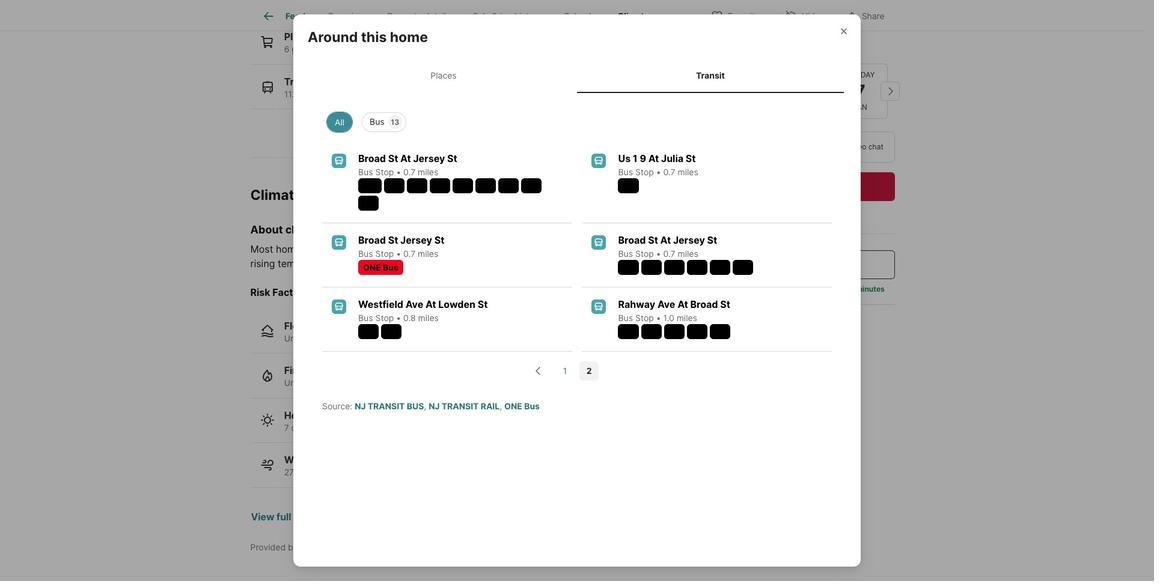 Task type: describe. For each thing, give the bounding box(es) containing it.
around this home dialog
[[293, 15, 861, 567]]

56,
[[364, 89, 377, 99]]

heat factor - severe 7 days above 100° expected this year, 15 days in 30 years
[[284, 410, 514, 433]]

minimal for flood factor - minimal
[[352, 320, 389, 332]]

in inside heat factor - severe 7 days above 100° expected this year, 15 days in 30 years
[[470, 423, 477, 433]]

1 vertical spatial and
[[341, 258, 359, 270]]

to inside most homes have some risk of natural disasters, and may be impacted by climate change due to rising temperatures and sea levels.
[[679, 243, 688, 255]]

climate tab
[[607, 2, 661, 31]]

transit for transit 112, 113, 26, 48, 52, 56, 57, 58, 59, 62, one bus
[[284, 76, 317, 88]]

video
[[848, 142, 867, 152]]

1 nj from the left
[[355, 401, 366, 412]]

source: nj transit bus , nj transit rail , one bus
[[322, 401, 540, 412]]

113,
[[302, 89, 317, 99]]

none button containing 7
[[833, 64, 888, 119]]

57 for rahway ave at broad st
[[715, 327, 726, 337]]

parks
[[404, 44, 426, 54]]

expected
[[360, 423, 397, 433]]

1 inside button
[[563, 366, 567, 376]]

factor for fire
[[304, 365, 334, 377]]

fire factor - minimal unlikely to be in a wildfire in next 30 years
[[284, 365, 452, 388]]

bus image for broad st at jersey st
[[332, 154, 346, 168]]

most homes have some risk of natural disasters, and may be impacted by climate change due to rising temperatures and sea levels.
[[250, 243, 688, 270]]

miles for bus icon related to westfield ave at lowden st
[[418, 313, 439, 323]]

0 horizontal spatial climate
[[285, 224, 324, 236]]

view full risk factor report
[[251, 511, 376, 523]]

0 vertical spatial 48
[[412, 181, 423, 191]]

us 1 9 at julia st bus stop • 0.7 miles 62
[[618, 153, 699, 191]]

15
[[438, 423, 447, 433]]

factor for risk
[[273, 286, 303, 298]]

this inside around this home element
[[361, 29, 387, 46]]

112,
[[284, 89, 299, 99]]

factor for flood
[[313, 320, 343, 332]]

at for bus image corresponding to broad st at jersey st
[[660, 234, 671, 246]]

places for places
[[431, 70, 457, 81]]

wind factor - major 27% chance of strong winds in next 30 years
[[284, 455, 462, 478]]

a inside fire factor - minimal unlikely to be in a wildfire in next 30 years
[[350, 378, 355, 388]]

tour
[[819, 142, 834, 152]]

in inside "flood factor - minimal unlikely to flood in next 30 years"
[[351, 333, 358, 344]]

62 inside us 1 9 at julia st bus stop • 0.7 miles 62
[[623, 181, 634, 191]]

bus right rail
[[524, 401, 540, 412]]

59
[[526, 181, 537, 191]]

wildfire
[[357, 378, 386, 388]]

in right wildfire
[[388, 378, 395, 388]]

- for flood
[[345, 320, 350, 332]]

levels.
[[380, 258, 408, 270]]

one bus link
[[504, 401, 540, 412]]

bus inside westfield ave at lowden st bus stop • 0.8 miles
[[358, 313, 373, 323]]

1 days from the left
[[291, 423, 310, 433]]

tax
[[500, 11, 512, 21]]

1 transit from the left
[[368, 401, 405, 412]]

unlikely for flood
[[284, 333, 315, 344]]

next image
[[880, 82, 900, 101]]

0.7 inside broad st jersey st bus stop • 0.7 miles one bus
[[403, 249, 416, 259]]

winds
[[373, 468, 396, 478]]

hide
[[802, 11, 820, 21]]

1 vertical spatial 56
[[692, 263, 703, 273]]

all
[[335, 117, 345, 127]]

via
[[836, 142, 846, 152]]

5 button
[[714, 63, 769, 120]]

1 inside us 1 9 at julia st bus stop • 0.7 miles 62
[[633, 153, 638, 165]]

rising
[[250, 258, 275, 270]]

flood factor - minimal unlikely to flood in next 30 years
[[284, 320, 414, 344]]

about
[[250, 224, 283, 236]]

2 days from the left
[[449, 423, 468, 433]]

bus
[[407, 401, 424, 412]]

bus right sea
[[383, 263, 399, 273]]

0.8
[[403, 313, 416, 323]]

you'll
[[717, 285, 735, 294]]

9
[[640, 153, 646, 165]]

overview
[[328, 11, 365, 21]]

tour via video chat list box
[[707, 132, 895, 163]]

about climate risks
[[250, 224, 353, 236]]

6 inside button
[[795, 80, 807, 101]]

around
[[308, 29, 358, 46]]

years inside fire factor - minimal unlikely to be in a wildfire in next 30 years
[[430, 378, 452, 388]]

bus image for broad st at jersey st
[[592, 235, 606, 250]]

• inside westfield ave at lowden st bus stop • 0.8 miles
[[396, 313, 401, 323]]

next inside "flood factor - minimal unlikely to flood in next 30 years"
[[360, 333, 377, 344]]

around this home element
[[308, 15, 442, 46]]

27%
[[284, 468, 301, 478]]

view
[[251, 511, 274, 523]]

have
[[309, 243, 331, 255]]

bus image for rahway ave at broad st
[[592, 300, 606, 314]]

112
[[363, 181, 377, 191]]

julia
[[661, 153, 684, 165]]

years inside wind factor - major 27% chance of strong winds in next 30 years
[[441, 468, 462, 478]]

risk
[[361, 243, 377, 255]]

fire
[[284, 365, 302, 377]]

us
[[618, 153, 631, 165]]

st inside rahway ave at broad st bus stop • 1.0 miles
[[720, 299, 730, 311]]

2 , from the left
[[500, 401, 502, 412]]

wind
[[284, 455, 309, 467]]

strong
[[345, 468, 371, 478]]

westfield
[[358, 299, 403, 311]]

rahway ave at broad st bus stop • 1.0 miles
[[618, 299, 730, 323]]

feed link
[[261, 9, 306, 23]]

impacted
[[528, 243, 571, 255]]

30 inside wind factor - major 27% chance of strong winds in next 30 years
[[428, 468, 438, 478]]

by inside most homes have some risk of natural disasters, and may be impacted by climate change due to rising temperatures and sea levels.
[[573, 243, 584, 255]]

bus inside us 1 9 at julia st bus stop • 0.7 miles 62
[[618, 167, 633, 177]]

stop inside broad st jersey st bus stop • 0.7 miles one bus
[[375, 249, 394, 259]]

0 horizontal spatial 56
[[458, 181, 469, 191]]

above
[[313, 423, 337, 433]]

hide button
[[775, 3, 830, 27]]

broad for one bus
[[358, 234, 386, 246]]

from
[[754, 285, 770, 294]]

6 inside the "places 6 groceries, 29 restaurants, 0 parks"
[[284, 44, 289, 54]]

&
[[492, 11, 497, 21]]

years inside "flood factor - minimal unlikely to flood in next 30 years"
[[393, 333, 414, 344]]

places 6 groceries, 29 restaurants, 0 parks
[[284, 31, 426, 54]]

7 inside "sunday 7 jan"
[[855, 80, 866, 101]]

miles inside us 1 9 at julia st bus stop • 0.7 miles 62
[[678, 167, 699, 177]]

at for bus image associated with rahway ave at broad st
[[678, 299, 688, 311]]

natural
[[392, 243, 423, 255]]

- for heat
[[341, 410, 346, 422]]

climate for climate risks
[[250, 187, 303, 204]]

tour via video chat
[[819, 142, 884, 152]]

sale & tax history
[[473, 11, 542, 21]]

transit tab
[[577, 61, 844, 91]]

temperatures
[[278, 258, 339, 270]]

2 vertical spatial 58
[[386, 327, 397, 337]]

hear
[[737, 285, 752, 294]]

list box inside around this home dialog
[[317, 107, 837, 132]]

0 vertical spatial 58
[[503, 181, 514, 191]]

climate inside most homes have some risk of natural disasters, and may be impacted by climate change due to rising temperatures and sea levels.
[[587, 243, 620, 255]]

minutes
[[856, 285, 885, 294]]

most
[[250, 243, 273, 255]]

bus image for us 1 9 at julia st
[[592, 154, 606, 168]]

48 for rahway
[[646, 327, 657, 337]]

history
[[515, 11, 542, 21]]

1 vertical spatial risks
[[327, 224, 353, 236]]

st inside us 1 9 at julia st bus stop • 0.7 miles 62
[[686, 153, 696, 165]]

2 button
[[580, 362, 599, 381]]

57,
[[379, 89, 390, 99]]

tab list containing feed
[[250, 0, 670, 31]]

- for fire
[[337, 365, 341, 377]]

flood
[[284, 320, 310, 332]]

property
[[387, 11, 422, 21]]

stop for broad st at jersey st bus icon
[[375, 167, 394, 177]]

chat
[[869, 142, 884, 152]]

• inside us 1 9 at julia st bus stop • 0.7 miles 62
[[656, 167, 661, 177]]

broad inside rahway ave at broad st bus stop • 1.0 miles
[[690, 299, 718, 311]]

places for places 6 groceries, 29 restaurants, 0 parks
[[284, 31, 315, 43]]

agent
[[795, 285, 815, 294]]

provided
[[250, 543, 286, 553]]

this inside heat factor - severe 7 days above 100° expected this year, 15 days in 30 years
[[399, 423, 414, 433]]

broad st at jersey st bus stop • 0.7 miles for 48
[[358, 153, 457, 177]]

2
[[587, 366, 592, 376]]

at for bus icon related to westfield ave at lowden st
[[426, 299, 436, 311]]

at for broad st at jersey st bus icon
[[400, 153, 411, 165]]

one inside transit 112, 113, 26, 48, 52, 56, 57, 58, 59, 62, one bus
[[437, 89, 455, 99]]

groceries,
[[292, 44, 331, 54]]

58,
[[393, 89, 405, 99]]

bus inside list box
[[370, 116, 385, 127]]

0 vertical spatial 26
[[389, 181, 400, 191]]

first
[[300, 543, 318, 553]]

overview tab
[[317, 2, 376, 31]]

local
[[778, 285, 793, 294]]

at inside us 1 9 at julia st bus stop • 0.7 miles 62
[[648, 153, 659, 165]]



Task type: locate. For each thing, give the bounding box(es) containing it.
0 vertical spatial bus image
[[592, 235, 606, 250]]

0 vertical spatial risks
[[306, 187, 339, 204]]

broad for 26
[[618, 234, 646, 246]]

26 right 112
[[389, 181, 400, 191]]

broad up sea
[[358, 234, 386, 246]]

1 left 9
[[633, 153, 638, 165]]

, left the one bus link
[[500, 401, 502, 412]]

30 down rail
[[480, 423, 490, 433]]

2 ave from the left
[[658, 299, 675, 311]]

52
[[435, 181, 446, 191], [669, 263, 680, 273], [363, 327, 374, 337], [669, 327, 680, 337]]

favorite button
[[701, 3, 770, 27]]

1 horizontal spatial a
[[772, 285, 776, 294]]

0 vertical spatial climate
[[618, 11, 649, 21]]

unlikely down fire
[[284, 378, 315, 388]]

be
[[514, 243, 526, 255], [328, 378, 338, 388]]

1 vertical spatial one
[[363, 263, 381, 273]]

0 horizontal spatial and
[[341, 258, 359, 270]]

1 vertical spatial this
[[399, 423, 414, 433]]

next
[[360, 333, 377, 344], [398, 378, 415, 388], [408, 468, 425, 478]]

major
[[350, 455, 377, 467]]

1 horizontal spatial transit
[[442, 401, 479, 412]]

some
[[333, 243, 358, 255]]

years inside heat factor - severe 7 days above 100° expected this year, 15 days in 30 years
[[493, 423, 514, 433]]

0 vertical spatial minimal
[[352, 320, 389, 332]]

next up bus
[[398, 378, 415, 388]]

, up the year,
[[424, 401, 426, 412]]

5
[[736, 80, 747, 101]]

- inside fire factor - minimal unlikely to be in a wildfire in next 30 years
[[337, 365, 341, 377]]

1 bus image from the top
[[592, 235, 606, 250]]

0 horizontal spatial by
[[288, 543, 298, 553]]

climate up 'about'
[[250, 187, 303, 204]]

bus image left change at the top right of the page
[[592, 235, 606, 250]]

factor inside view full risk factor report button
[[315, 511, 345, 523]]

• inside rahway ave at broad st bus stop • 1.0 miles
[[656, 313, 661, 323]]

62,
[[422, 89, 435, 99]]

stop for bus icon related to westfield ave at lowden st
[[375, 313, 394, 323]]

details
[[424, 11, 451, 21]]

57 left 59
[[481, 181, 491, 191]]

6 up tour via video chat list box
[[795, 80, 807, 101]]

transit for transit
[[696, 70, 725, 81]]

- down the flood
[[337, 365, 341, 377]]

2 vertical spatial 26
[[623, 327, 634, 337]]

disasters,
[[426, 243, 470, 255]]

nj right bus
[[429, 401, 440, 412]]

bus image down all
[[332, 154, 346, 168]]

0 vertical spatial 56
[[458, 181, 469, 191]]

to right the due
[[679, 243, 688, 255]]

1 horizontal spatial 58
[[503, 181, 514, 191]]

1 vertical spatial bus image
[[592, 300, 606, 314]]

this left the year,
[[399, 423, 414, 433]]

1 horizontal spatial 6
[[795, 80, 807, 101]]

1 ave from the left
[[406, 299, 423, 311]]

one right rail
[[504, 401, 522, 412]]

to for flood factor - minimal
[[318, 333, 326, 344]]

sea
[[361, 258, 377, 270]]

change
[[623, 243, 656, 255]]

by right impacted
[[573, 243, 584, 255]]

jersey for 112
[[413, 153, 445, 165]]

0 vertical spatial one
[[437, 89, 455, 99]]

be up source:
[[328, 378, 338, 388]]

48 for broad
[[646, 263, 657, 273]]

58 down the westfield
[[386, 327, 397, 337]]

bus up 112
[[358, 167, 373, 177]]

broad for 112
[[358, 153, 386, 165]]

risk factor
[[250, 286, 303, 298]]

1 vertical spatial broad st at jersey st bus stop • 0.7 miles
[[618, 234, 717, 259]]

jan
[[853, 103, 867, 112]]

0 horizontal spatial broad st at jersey st bus stop • 0.7 miles
[[358, 153, 457, 177]]

1 vertical spatial 6
[[795, 80, 807, 101]]

at inside westfield ave at lowden st bus stop • 0.8 miles
[[426, 299, 436, 311]]

2 transit from the left
[[442, 401, 479, 412]]

factor for wind
[[311, 455, 341, 467]]

48 down change at the top right of the page
[[646, 263, 657, 273]]

bus left the due
[[618, 249, 633, 259]]

nj
[[355, 401, 366, 412], [429, 401, 440, 412]]

bus down rahway
[[618, 313, 633, 323]]

tab list containing places
[[308, 58, 846, 93]]

a left wildfire
[[350, 378, 355, 388]]

miles for bus image associated with rahway ave at broad st
[[677, 313, 697, 323]]

bus image left rahway
[[592, 300, 606, 314]]

broad up 112
[[358, 153, 386, 165]]

bus image
[[332, 154, 346, 168], [592, 154, 606, 168], [332, 235, 346, 250], [332, 300, 346, 314]]

1 vertical spatial of
[[335, 468, 343, 478]]

unlikely inside fire factor - minimal unlikely to be in a wildfire in next 30 years
[[284, 378, 315, 388]]

1 vertical spatial tab list
[[308, 58, 846, 93]]

sale & tax history tab
[[462, 2, 553, 31]]

share
[[862, 11, 885, 21]]

of left strong
[[335, 468, 343, 478]]

factor inside fire factor - minimal unlikely to be in a wildfire in next 30 years
[[304, 365, 334, 377]]

broad
[[358, 153, 386, 165], [358, 234, 386, 246], [618, 234, 646, 246], [690, 299, 718, 311]]

ave inside westfield ave at lowden st bus stop • 0.8 miles
[[406, 299, 423, 311]]

nj transit bus link
[[355, 401, 424, 412]]

feed
[[286, 11, 306, 21]]

unlikely
[[284, 333, 315, 344], [284, 378, 315, 388]]

ave inside rahway ave at broad st bus stop • 1.0 miles
[[658, 299, 675, 311]]

1 vertical spatial by
[[288, 543, 298, 553]]

0 vertical spatial 57
[[481, 181, 491, 191]]

0 horizontal spatial 1
[[563, 366, 567, 376]]

of inside wind factor - major 27% chance of strong winds in next 30 years
[[335, 468, 343, 478]]

stop inside westfield ave at lowden st bus stop • 0.8 miles
[[375, 313, 394, 323]]

miles inside westfield ave at lowden st bus stop • 0.8 miles
[[418, 313, 439, 323]]

factor up street in the bottom of the page
[[315, 511, 345, 523]]

due
[[659, 243, 676, 255]]

factor inside "flood factor - minimal unlikely to flood in next 30 years"
[[313, 320, 343, 332]]

broad st at jersey st bus stop • 0.7 miles for 52
[[618, 234, 717, 259]]

0 vertical spatial to
[[679, 243, 688, 255]]

sunday
[[846, 70, 875, 79]]

risks up some
[[327, 224, 353, 236]]

sale
[[473, 11, 490, 21]]

be right "may"
[[514, 243, 526, 255]]

risk inside button
[[293, 511, 313, 523]]

0
[[396, 44, 402, 54]]

minimal up wildfire
[[343, 365, 380, 377]]

broad st jersey st bus stop • 0.7 miles one bus
[[358, 234, 445, 273]]

26 down change at the top right of the page
[[623, 263, 634, 273]]

2 bus image from the top
[[592, 300, 606, 314]]

bus right some
[[358, 249, 373, 259]]

1 horizontal spatial days
[[449, 423, 468, 433]]

westfield ave at lowden st bus stop • 0.8 miles
[[358, 299, 488, 323]]

bus inside rahway ave at broad st bus stop • 1.0 miles
[[618, 313, 633, 323]]

one right 62,
[[437, 89, 455, 99]]

factor for heat
[[309, 410, 339, 422]]

factor up above on the left of page
[[309, 410, 339, 422]]

1 vertical spatial 48
[[646, 263, 657, 273]]

1 vertical spatial climate
[[587, 243, 620, 255]]

share button
[[835, 3, 895, 27]]

1 vertical spatial 58
[[738, 263, 749, 273]]

0 horizontal spatial 58
[[386, 327, 397, 337]]

next right the flood
[[360, 333, 377, 344]]

2 vertical spatial 57
[[715, 327, 726, 337]]

58 up hear
[[738, 263, 749, 273]]

None button
[[833, 64, 888, 119]]

factor up the flood
[[313, 320, 343, 332]]

miles for broad st at jersey st bus icon
[[418, 167, 438, 177]]

street
[[320, 543, 344, 553]]

risk right full
[[293, 511, 313, 523]]

- up strong
[[344, 455, 348, 467]]

1 horizontal spatial by
[[573, 243, 584, 255]]

1 horizontal spatial one
[[437, 89, 455, 99]]

1 vertical spatial risk
[[293, 511, 313, 523]]

30 up bus
[[417, 378, 428, 388]]

climate right schools 'tab'
[[618, 11, 649, 21]]

- inside "flood factor - minimal unlikely to flood in next 30 years"
[[345, 320, 350, 332]]

26
[[389, 181, 400, 191], [623, 263, 634, 273], [623, 327, 634, 337]]

- inside wind factor - major 27% chance of strong winds in next 30 years
[[344, 455, 348, 467]]

0 horizontal spatial 62
[[363, 198, 374, 208]]

30 down the year,
[[428, 468, 438, 478]]

1 vertical spatial next
[[398, 378, 415, 388]]

factor
[[273, 286, 303, 298], [313, 320, 343, 332], [304, 365, 334, 377], [309, 410, 339, 422], [311, 455, 341, 467], [315, 511, 345, 523]]

climate inside tab
[[618, 11, 649, 21]]

7
[[855, 80, 866, 101], [284, 423, 289, 433]]

to left the flood
[[318, 333, 326, 344]]

bus down the westfield
[[358, 313, 373, 323]]

transit inside transit 112, 113, 26, 48, 52, 56, 57, 58, 59, 62, one bus
[[284, 76, 317, 88]]

0.7 inside us 1 9 at julia st bus stop • 0.7 miles 62
[[663, 167, 676, 177]]

places inside 'tab'
[[431, 70, 457, 81]]

in
[[817, 285, 823, 294], [351, 333, 358, 344], [341, 378, 347, 388], [388, 378, 395, 388], [470, 423, 477, 433], [399, 468, 406, 478]]

- for wind
[[344, 455, 348, 467]]

report
[[347, 511, 376, 523]]

48 right 112
[[412, 181, 423, 191]]

severe
[[348, 410, 380, 422]]

bus left 13
[[370, 116, 385, 127]]

1 vertical spatial unlikely
[[284, 378, 315, 388]]

1 vertical spatial 62
[[363, 198, 374, 208]]

unlikely inside "flood factor - minimal unlikely to flood in next 30 years"
[[284, 333, 315, 344]]

0 horizontal spatial one
[[363, 263, 381, 273]]

by
[[573, 243, 584, 255], [288, 543, 298, 553]]

0 horizontal spatial ave
[[406, 299, 423, 311]]

full
[[277, 511, 291, 523]]

property details
[[387, 11, 451, 21]]

2 horizontal spatial one
[[504, 401, 522, 412]]

bus inside transit 112, 113, 26, 48, 52, 56, 57, 58, 59, 62, one bus
[[458, 89, 472, 99]]

foundation
[[347, 543, 391, 553]]

transit inside "tab"
[[696, 70, 725, 81]]

1 horizontal spatial 56
[[692, 263, 703, 273]]

transit up "expected"
[[368, 401, 405, 412]]

1 vertical spatial 1
[[563, 366, 567, 376]]

1 unlikely from the top
[[284, 333, 315, 344]]

to for fire factor - minimal
[[318, 378, 326, 388]]

7 down sunday
[[855, 80, 866, 101]]

climate
[[618, 11, 649, 21], [250, 187, 303, 204]]

30 inside "flood factor - minimal unlikely to flood in next 30 years"
[[380, 333, 390, 344]]

2 vertical spatial one
[[504, 401, 522, 412]]

to inside fire factor - minimal unlikely to be in a wildfire in next 30 years
[[318, 378, 326, 388]]

0 horizontal spatial risk
[[250, 286, 270, 298]]

factor inside heat factor - severe 7 days above 100° expected this year, 15 days in 30 years
[[309, 410, 339, 422]]

year,
[[416, 423, 435, 433]]

0 horizontal spatial places
[[284, 31, 315, 43]]

ave for rahway
[[658, 299, 675, 311]]

0 vertical spatial places
[[284, 31, 315, 43]]

1 horizontal spatial transit
[[696, 70, 725, 81]]

risks up about climate risks
[[306, 187, 339, 204]]

years down rail
[[493, 423, 514, 433]]

0 vertical spatial 6
[[284, 44, 289, 54]]

one down risk
[[363, 263, 381, 273]]

minimal inside "flood factor - minimal unlikely to flood in next 30 years"
[[352, 320, 389, 332]]

risks
[[306, 187, 339, 204], [327, 224, 353, 236]]

schools tab
[[553, 2, 607, 31]]

7 inside heat factor - severe 7 days above 100° expected this year, 15 days in 30 years
[[284, 423, 289, 433]]

6
[[284, 44, 289, 54], [795, 80, 807, 101]]

this
[[361, 29, 387, 46], [399, 423, 414, 433]]

62 down 112
[[363, 198, 374, 208]]

1 vertical spatial places
[[431, 70, 457, 81]]

62 down "us" at top right
[[623, 181, 634, 191]]

unlikely down flood
[[284, 333, 315, 344]]

list box containing bus
[[317, 107, 837, 132]]

climate for climate
[[618, 11, 649, 21]]

0 vertical spatial and
[[473, 243, 490, 255]]

miles
[[418, 167, 438, 177], [678, 167, 699, 177], [418, 249, 438, 259], [678, 249, 699, 259], [418, 313, 439, 323], [677, 313, 697, 323]]

52,
[[349, 89, 362, 99]]

2 vertical spatial to
[[318, 378, 326, 388]]

0 horizontal spatial nj
[[355, 401, 366, 412]]

bus down "us" at top right
[[618, 167, 633, 177]]

0 vertical spatial tab list
[[250, 0, 670, 31]]

59,
[[408, 89, 420, 99]]

factor right fire
[[304, 365, 334, 377]]

1
[[633, 153, 638, 165], [563, 366, 567, 376]]

list box
[[317, 107, 837, 132]]

tab list inside around this home dialog
[[308, 58, 846, 93]]

climate up 'homes'
[[285, 224, 324, 236]]

13
[[391, 118, 399, 127]]

0 horizontal spatial a
[[350, 378, 355, 388]]

0 horizontal spatial be
[[328, 378, 338, 388]]

0 vertical spatial climate
[[285, 224, 324, 236]]

sunday 7 jan
[[846, 70, 875, 112]]

0 vertical spatial unlikely
[[284, 333, 315, 344]]

option
[[707, 132, 794, 163]]

1 horizontal spatial ,
[[500, 401, 502, 412]]

risk down the rising
[[250, 286, 270, 298]]

1 horizontal spatial of
[[380, 243, 389, 255]]

to up source:
[[318, 378, 326, 388]]

may
[[492, 243, 511, 255]]

stop inside us 1 9 at julia st bus stop • 0.7 miles 62
[[635, 167, 654, 177]]

about
[[825, 285, 845, 294]]

1 horizontal spatial ave
[[658, 299, 675, 311]]

next inside wind factor - major 27% chance of strong winds in next 30 years
[[408, 468, 425, 478]]

stop
[[375, 167, 394, 177], [635, 167, 654, 177], [375, 249, 394, 259], [635, 249, 654, 259], [375, 313, 394, 323], [635, 313, 654, 323]]

years down 0.8
[[393, 333, 414, 344]]

next right winds
[[408, 468, 425, 478]]

in right the flood
[[351, 333, 358, 344]]

of right risk
[[380, 243, 389, 255]]

climate left change at the top right of the page
[[587, 243, 620, 255]]

in inside wind factor - major 27% chance of strong winds in next 30 years
[[399, 468, 406, 478]]

places up groceries,
[[284, 31, 315, 43]]

next inside fire factor - minimal unlikely to be in a wildfire in next 30 years
[[398, 378, 415, 388]]

48 down rahway ave at broad st bus stop • 1.0 miles
[[646, 327, 657, 337]]

1 vertical spatial climate
[[250, 187, 303, 204]]

climate risks
[[250, 187, 339, 204]]

0 vertical spatial a
[[772, 285, 776, 294]]

heat
[[284, 410, 306, 422]]

0 horizontal spatial days
[[291, 423, 310, 433]]

in right agent
[[817, 285, 823, 294]]

one for jersey
[[363, 263, 381, 273]]

0 vertical spatial 7
[[855, 80, 866, 101]]

bus image left "us" at top right
[[592, 154, 606, 168]]

of
[[380, 243, 389, 255], [335, 468, 343, 478]]

30
[[380, 333, 390, 344], [417, 378, 428, 388], [480, 423, 490, 433], [428, 468, 438, 478]]

nj right source:
[[355, 401, 366, 412]]

this left 0
[[361, 29, 387, 46]]

1.0
[[663, 313, 674, 323]]

factor inside wind factor - major 27% chance of strong winds in next 30 years
[[311, 455, 341, 467]]

minimal inside fire factor - minimal unlikely to be in a wildfire in next 30 years
[[343, 365, 380, 377]]

ave for westfield
[[406, 299, 423, 311]]

transit up 113,
[[284, 76, 317, 88]]

be inside most homes have some risk of natural disasters, and may be impacted by climate change due to rising temperatures and sea levels.
[[514, 243, 526, 255]]

26 down rahway
[[623, 327, 634, 337]]

in up source:
[[341, 378, 347, 388]]

- up the flood
[[345, 320, 350, 332]]

1 vertical spatial 57
[[715, 263, 726, 273]]

30 inside heat factor - severe 7 days above 100° expected this year, 15 days in 30 years
[[480, 423, 490, 433]]

transit
[[696, 70, 725, 81], [284, 76, 317, 88]]

years up source: nj transit bus , nj transit rail , one bus
[[430, 378, 452, 388]]

0 horizontal spatial ,
[[424, 401, 426, 412]]

bus image for westfield ave at lowden st
[[332, 300, 346, 314]]

1 vertical spatial minimal
[[343, 365, 380, 377]]

62
[[623, 181, 634, 191], [363, 198, 374, 208]]

in down nj transit rail link
[[470, 423, 477, 433]]

broad inside broad st jersey st bus stop • 0.7 miles one bus
[[358, 234, 386, 246]]

6 button
[[773, 64, 828, 119]]

57 up you'll at the right of the page
[[715, 263, 726, 273]]

0 vertical spatial of
[[380, 243, 389, 255]]

broad left the due
[[618, 234, 646, 246]]

1 horizontal spatial 1
[[633, 153, 638, 165]]

1 vertical spatial 7
[[284, 423, 289, 433]]

stop inside rahway ave at broad st bus stop • 1.0 miles
[[635, 313, 654, 323]]

1 horizontal spatial broad st at jersey st bus stop • 0.7 miles
[[618, 234, 717, 259]]

0 vertical spatial this
[[361, 29, 387, 46]]

0 vertical spatial risk
[[250, 286, 270, 298]]

unlikely for fire
[[284, 378, 315, 388]]

in right winds
[[399, 468, 406, 478]]

jersey for 26
[[673, 234, 705, 246]]

1 horizontal spatial climate
[[618, 11, 649, 21]]

26,
[[319, 89, 332, 99]]

by left first
[[288, 543, 298, 553]]

years down 15 at the bottom left
[[441, 468, 462, 478]]

home
[[390, 29, 428, 46]]

one inside broad st jersey st bus stop • 0.7 miles one bus
[[363, 263, 381, 273]]

bus image
[[592, 235, 606, 250], [592, 300, 606, 314]]

miles for bus image corresponding to broad st at jersey st
[[678, 249, 699, 259]]

of inside most homes have some risk of natural disasters, and may be impacted by climate change due to rising temperatures and sea levels.
[[380, 243, 389, 255]]

bus image right have
[[332, 235, 346, 250]]

broad down you'll at the right of the page
[[690, 299, 718, 311]]

one
[[437, 89, 455, 99], [363, 263, 381, 273], [504, 401, 522, 412]]

places tab
[[310, 61, 577, 91]]

provided by first street foundation
[[250, 543, 391, 553]]

to inside "flood factor - minimal unlikely to flood in next 30 years"
[[318, 333, 326, 344]]

0 horizontal spatial 7
[[284, 423, 289, 433]]

places
[[284, 31, 315, 43], [431, 70, 457, 81]]

be inside fire factor - minimal unlikely to be in a wildfire in next 30 years
[[328, 378, 338, 388]]

places inside the "places 6 groceries, 29 restaurants, 0 parks"
[[284, 31, 315, 43]]

minimal down the westfield
[[352, 320, 389, 332]]

restaurants,
[[346, 44, 394, 54]]

source:
[[322, 401, 352, 412]]

•
[[396, 167, 401, 177], [656, 167, 661, 177], [396, 249, 401, 259], [656, 249, 661, 259], [396, 313, 401, 323], [656, 313, 661, 323]]

0 horizontal spatial 6
[[284, 44, 289, 54]]

26 for rahway ave at broad st
[[623, 327, 634, 337]]

1 horizontal spatial nj
[[429, 401, 440, 412]]

view full risk factor report button
[[250, 503, 377, 532]]

jersey inside broad st jersey st bus stop • 0.7 miles one bus
[[400, 234, 432, 246]]

57 down you'll at the right of the page
[[715, 327, 726, 337]]

stop for bus image corresponding to broad st at jersey st
[[635, 249, 654, 259]]

1 vertical spatial a
[[350, 378, 355, 388]]

factor up flood
[[273, 286, 303, 298]]

2 nj from the left
[[429, 401, 440, 412]]

property details tab
[[376, 2, 462, 31]]

days down heat
[[291, 423, 310, 433]]

1 horizontal spatial this
[[399, 423, 414, 433]]

miles inside rahway ave at broad st bus stop • 1.0 miles
[[677, 313, 697, 323]]

1 horizontal spatial risk
[[293, 511, 313, 523]]

1 vertical spatial 26
[[623, 263, 634, 273]]

- up 100°
[[341, 410, 346, 422]]

0 horizontal spatial transit
[[284, 76, 317, 88]]

miles inside broad st jersey st bus stop • 0.7 miles one bus
[[418, 249, 438, 259]]

7 down heat
[[284, 423, 289, 433]]

st inside westfield ave at lowden st bus stop • 0.8 miles
[[478, 299, 488, 311]]

1 vertical spatial be
[[328, 378, 338, 388]]

a right from
[[772, 285, 776, 294]]

a
[[772, 285, 776, 294], [350, 378, 355, 388]]

58 left 59
[[503, 181, 514, 191]]

days right 15 at the bottom left
[[449, 423, 468, 433]]

tab list
[[250, 0, 670, 31], [308, 58, 846, 93]]

transit left 5
[[696, 70, 725, 81]]

one for transit
[[504, 401, 522, 412]]

26 for broad st at jersey st
[[623, 263, 634, 273]]

climate
[[285, 224, 324, 236], [587, 243, 620, 255]]

minimal for fire factor - minimal
[[343, 365, 380, 377]]

1 horizontal spatial 7
[[855, 80, 866, 101]]

0 vertical spatial be
[[514, 243, 526, 255]]

lowden
[[438, 299, 476, 311]]

stop for bus image associated with rahway ave at broad st
[[635, 313, 654, 323]]

30 inside fire factor - minimal unlikely to be in a wildfire in next 30 years
[[417, 378, 428, 388]]

2 horizontal spatial 58
[[738, 263, 749, 273]]

transit 112, 113, 26, 48, 52, 56, 57, 58, 59, 62, one bus
[[284, 76, 472, 99]]

2 vertical spatial 48
[[646, 327, 657, 337]]

st
[[388, 153, 398, 165], [447, 153, 457, 165], [686, 153, 696, 165], [388, 234, 398, 246], [434, 234, 445, 246], [648, 234, 658, 246], [707, 234, 717, 246], [478, 299, 488, 311], [720, 299, 730, 311]]

1 , from the left
[[424, 401, 426, 412]]

0 vertical spatial by
[[573, 243, 584, 255]]

bus image up "flood factor - minimal unlikely to flood in next 30 years"
[[332, 300, 346, 314]]

0 horizontal spatial transit
[[368, 401, 405, 412]]

bus image for broad st jersey st
[[332, 235, 346, 250]]

- inside heat factor - severe 7 days above 100° expected this year, 15 days in 30 years
[[341, 410, 346, 422]]

0 horizontal spatial climate
[[250, 187, 303, 204]]

to
[[679, 243, 688, 255], [318, 333, 326, 344], [318, 378, 326, 388]]

broad st at jersey st bus stop • 0.7 miles
[[358, 153, 457, 177], [618, 234, 717, 259]]

2 unlikely from the top
[[284, 378, 315, 388]]

jersey
[[413, 153, 445, 165], [400, 234, 432, 246], [673, 234, 705, 246]]

transit up 15 at the bottom left
[[442, 401, 479, 412]]

57 for broad st at jersey st
[[715, 263, 726, 273]]

0 horizontal spatial this
[[361, 29, 387, 46]]

• inside broad st jersey st bus stop • 0.7 miles one bus
[[396, 249, 401, 259]]

at inside rahway ave at broad st bus stop • 1.0 miles
[[678, 299, 688, 311]]



Task type: vqa. For each thing, say whether or not it's contained in the screenshot.
tab
no



